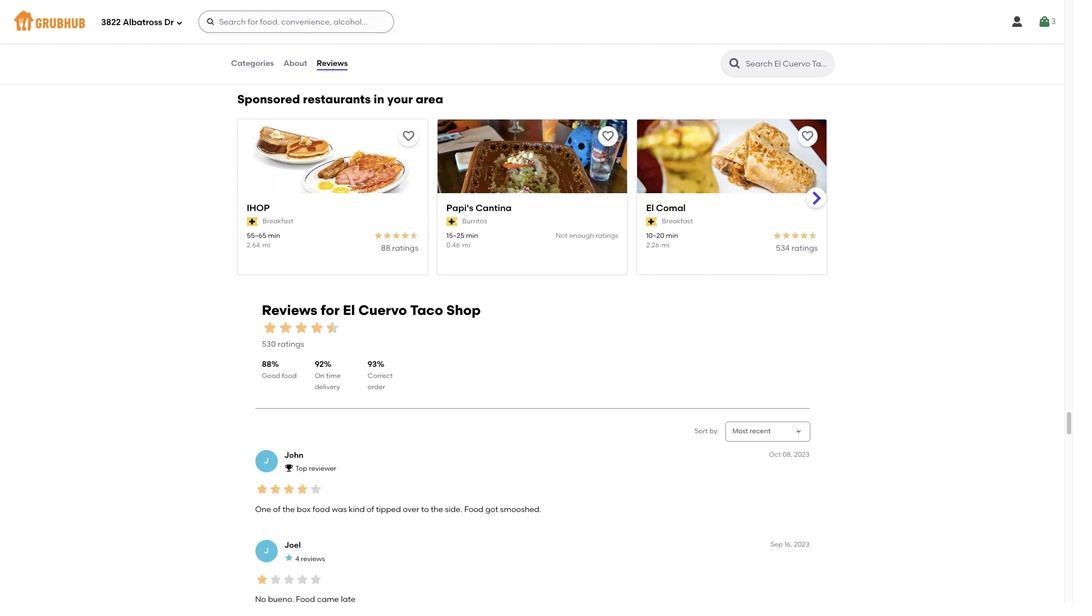 Task type: locate. For each thing, give the bounding box(es) containing it.
good
[[262, 372, 280, 380]]

min inside 15–25 min 0.46 mi
[[466, 232, 478, 240]]

sponsored
[[237, 92, 300, 106]]

1 save this restaurant image from the left
[[402, 130, 415, 143]]

0 vertical spatial reviews
[[317, 59, 348, 68]]

3822 albatross dr
[[101, 17, 174, 27]]

0 horizontal spatial of
[[273, 505, 281, 515]]

2 j from the top
[[264, 547, 269, 556]]

2 mi from the left
[[462, 242, 470, 249]]

2 horizontal spatial min
[[666, 232, 678, 240]]

breakfast down comal
[[662, 218, 693, 225]]

1 horizontal spatial mi
[[462, 242, 470, 249]]

j
[[264, 457, 269, 466], [264, 547, 269, 556]]

ratings right 530 at the left of page
[[278, 340, 304, 349]]

2 min from the left
[[466, 232, 478, 240]]

mi
[[262, 242, 270, 249], [462, 242, 470, 249], [662, 242, 670, 249]]

ratings
[[596, 232, 618, 240], [392, 244, 419, 253], [792, 244, 818, 253], [278, 340, 304, 349]]

1 subscription pass image from the left
[[447, 217, 458, 226]]

Search El Cuervo Taco Shop search field
[[745, 59, 831, 69]]

star icon image
[[374, 231, 383, 240], [383, 231, 392, 240], [392, 231, 401, 240], [401, 231, 410, 240], [410, 231, 419, 240], [410, 231, 419, 240], [773, 231, 782, 240], [782, 231, 791, 240], [791, 231, 800, 240], [800, 231, 809, 240], [809, 231, 818, 240], [809, 231, 818, 240], [262, 320, 278, 336], [278, 320, 293, 336], [293, 320, 309, 336], [309, 320, 325, 336], [325, 320, 340, 336], [325, 320, 340, 336], [255, 483, 269, 497], [269, 483, 282, 497], [282, 483, 295, 497], [295, 483, 309, 497], [309, 483, 322, 497], [284, 554, 293, 563], [255, 573, 269, 587], [269, 573, 282, 587], [282, 573, 295, 587], [295, 573, 309, 587], [309, 573, 322, 587]]

oct
[[769, 451, 781, 459]]

2023 right 16,
[[794, 541, 810, 549]]

min right 10–20
[[666, 232, 678, 240]]

2 horizontal spatial save this restaurant button
[[798, 126, 818, 146]]

svg image inside 3 button
[[1038, 15, 1052, 29]]

ratings right 534
[[792, 244, 818, 253]]

1 2023 from the top
[[794, 451, 810, 459]]

ratings for 530 ratings
[[278, 340, 304, 349]]

correct
[[368, 372, 393, 380]]

food inside 88 good food
[[282, 372, 297, 380]]

min right 55–65
[[268, 232, 280, 240]]

0 vertical spatial 88
[[381, 244, 390, 253]]

el comal
[[646, 203, 686, 213]]

not enough ratings
[[556, 232, 618, 240]]

most recent
[[733, 428, 771, 436]]

reviews
[[317, 59, 348, 68], [262, 303, 317, 319]]

j left the trophy icon
[[264, 457, 269, 466]]

in
[[374, 92, 384, 106]]

93 correct order
[[368, 360, 393, 391]]

1 horizontal spatial save this restaurant button
[[598, 126, 618, 146]]

2 horizontal spatial svg image
[[1038, 15, 1052, 29]]

svg image
[[206, 17, 215, 26]]

0 vertical spatial j
[[264, 457, 269, 466]]

sep
[[771, 541, 783, 549]]

2 subscription pass image from the left
[[646, 217, 658, 226]]

the right the to
[[431, 505, 443, 515]]

0 horizontal spatial 88
[[262, 360, 271, 370]]

1 horizontal spatial of
[[367, 505, 374, 515]]

save this restaurant image
[[402, 130, 415, 143], [602, 130, 615, 143]]

comal
[[656, 203, 686, 213]]

1 horizontal spatial the
[[431, 505, 443, 515]]

1 vertical spatial reviews
[[262, 303, 317, 319]]

0 horizontal spatial save this restaurant image
[[402, 130, 415, 143]]

0 vertical spatial food
[[282, 372, 297, 380]]

reviews up restaurants
[[317, 59, 348, 68]]

2.26
[[646, 242, 659, 249]]

3822
[[101, 17, 121, 27]]

92 on time delivery
[[315, 360, 341, 391]]

3 min from the left
[[666, 232, 678, 240]]

categories button
[[231, 44, 275, 84]]

2 save this restaurant button from the left
[[598, 126, 618, 146]]

j for joel
[[264, 547, 269, 556]]

j left joel
[[264, 547, 269, 556]]

2 horizontal spatial mi
[[662, 242, 670, 249]]

search icon image
[[728, 57, 742, 70]]

min inside the 55–65 min 2.64 mi
[[268, 232, 280, 240]]

el inside 'link'
[[646, 203, 654, 213]]

min
[[268, 232, 280, 240], [466, 232, 478, 240], [666, 232, 678, 240]]

by:
[[710, 428, 719, 436]]

0 horizontal spatial the
[[283, 505, 295, 515]]

food right box at the left bottom of page
[[313, 505, 330, 515]]

88 for 88 good food
[[262, 360, 271, 370]]

2 save this restaurant image from the left
[[602, 130, 615, 143]]

save this restaurant image for ihop
[[402, 130, 415, 143]]

subscription pass image
[[247, 217, 258, 226]]

mi inside the 55–65 min 2.64 mi
[[262, 242, 270, 249]]

1 mi from the left
[[262, 242, 270, 249]]

subscription pass image for papi's
[[447, 217, 458, 226]]

of right the one
[[273, 505, 281, 515]]

food
[[282, 372, 297, 380], [313, 505, 330, 515]]

food right good
[[282, 372, 297, 380]]

min for el comal
[[666, 232, 678, 240]]

mi right 0.46
[[462, 242, 470, 249]]

1 vertical spatial 88
[[262, 360, 271, 370]]

1 min from the left
[[268, 232, 280, 240]]

1 horizontal spatial min
[[466, 232, 478, 240]]

3 save this restaurant button from the left
[[798, 126, 818, 146]]

min down burritos at the left top of page
[[466, 232, 478, 240]]

1 vertical spatial 2023
[[794, 541, 810, 549]]

1 vertical spatial j
[[264, 547, 269, 556]]

the left box at the left bottom of page
[[283, 505, 295, 515]]

of
[[273, 505, 281, 515], [367, 505, 374, 515]]

0 horizontal spatial mi
[[262, 242, 270, 249]]

svg image
[[1011, 15, 1024, 29], [1038, 15, 1052, 29], [176, 19, 183, 26]]

1 horizontal spatial food
[[313, 505, 330, 515]]

kind
[[349, 505, 365, 515]]

oct 08, 2023
[[769, 451, 810, 459]]

subscription pass image up 15–25 on the top of page
[[447, 217, 458, 226]]

one
[[255, 505, 271, 515]]

3 mi from the left
[[662, 242, 670, 249]]

order
[[368, 384, 385, 391]]

ratings left 0.46
[[392, 244, 419, 253]]

reviews for reviews
[[317, 59, 348, 68]]

of right kind
[[367, 505, 374, 515]]

1 breakfast from the left
[[263, 218, 294, 225]]

reviews inside button
[[317, 59, 348, 68]]

subscription pass image up 10–20
[[646, 217, 658, 226]]

min for papi's cantina
[[466, 232, 478, 240]]

10–20
[[646, 232, 665, 240]]

reviews up 530 ratings at the left bottom
[[262, 303, 317, 319]]

1 vertical spatial el
[[343, 303, 355, 319]]

10–20 min 2.26 mi
[[646, 232, 678, 249]]

2023
[[794, 451, 810, 459], [794, 541, 810, 549]]

0 horizontal spatial save this restaurant button
[[399, 126, 419, 146]]

mi right 2.64
[[262, 242, 270, 249]]

1 horizontal spatial save this restaurant image
[[602, 130, 615, 143]]

mi inside 10–20 min 2.26 mi
[[662, 242, 670, 249]]

breakfast down the ihop
[[263, 218, 294, 225]]

530
[[262, 340, 276, 349]]

mi inside 15–25 min 0.46 mi
[[462, 242, 470, 249]]

el
[[646, 203, 654, 213], [343, 303, 355, 319]]

over
[[403, 505, 419, 515]]

0 horizontal spatial breakfast
[[263, 218, 294, 225]]

1 horizontal spatial breakfast
[[662, 218, 693, 225]]

2 of from the left
[[367, 505, 374, 515]]

1 horizontal spatial subscription pass image
[[646, 217, 658, 226]]

papi's cantina link
[[447, 202, 618, 215]]

88 inside 88 good food
[[262, 360, 271, 370]]

0 horizontal spatial food
[[282, 372, 297, 380]]

0.46
[[447, 242, 460, 249]]

1 j from the top
[[264, 457, 269, 466]]

0 vertical spatial 2023
[[794, 451, 810, 459]]

88
[[381, 244, 390, 253], [262, 360, 271, 370]]

0 horizontal spatial subscription pass image
[[447, 217, 458, 226]]

0 horizontal spatial min
[[268, 232, 280, 240]]

the
[[283, 505, 295, 515], [431, 505, 443, 515]]

1 the from the left
[[283, 505, 295, 515]]

min inside 10–20 min 2.26 mi
[[666, 232, 678, 240]]

taco
[[410, 303, 443, 319]]

reviews
[[301, 555, 325, 563]]

papi's
[[447, 203, 474, 213]]

your
[[387, 92, 413, 106]]

2 breakfast from the left
[[662, 218, 693, 225]]

3 button
[[1038, 12, 1056, 32]]

time
[[326, 372, 341, 380]]

save this restaurant image for papi's cantina
[[602, 130, 615, 143]]

4
[[295, 555, 299, 563]]

most
[[733, 428, 748, 436]]

2 the from the left
[[431, 505, 443, 515]]

enough
[[569, 232, 594, 240]]

area
[[416, 92, 443, 106]]

0 vertical spatial el
[[646, 203, 654, 213]]

min for ihop
[[268, 232, 280, 240]]

0 horizontal spatial svg image
[[176, 19, 183, 26]]

1 horizontal spatial el
[[646, 203, 654, 213]]

16,
[[785, 541, 793, 549]]

dr
[[164, 17, 174, 27]]

save this restaurant button
[[399, 126, 419, 146], [598, 126, 618, 146], [798, 126, 818, 146]]

mi right 2.26
[[662, 242, 670, 249]]

el left comal
[[646, 203, 654, 213]]

subscription pass image
[[447, 217, 458, 226], [646, 217, 658, 226]]

el right for
[[343, 303, 355, 319]]

mi for ihop
[[262, 242, 270, 249]]

breakfast
[[263, 218, 294, 225], [662, 218, 693, 225]]

ratings right enough
[[596, 232, 618, 240]]

2023 right 08,
[[794, 451, 810, 459]]

save this restaurant button for papi's
[[598, 126, 618, 146]]

2 2023 from the top
[[794, 541, 810, 549]]

1 horizontal spatial 88
[[381, 244, 390, 253]]



Task type: describe. For each thing, give the bounding box(es) containing it.
sort by:
[[695, 428, 719, 436]]

534
[[776, 244, 790, 253]]

1 horizontal spatial svg image
[[1011, 15, 1024, 29]]

smooshed.
[[500, 505, 542, 515]]

55–65
[[247, 232, 266, 240]]

was
[[332, 505, 347, 515]]

0 horizontal spatial el
[[343, 303, 355, 319]]

save this restaurant image
[[801, 130, 815, 143]]

for
[[321, 303, 340, 319]]

08,
[[783, 451, 793, 459]]

reviewer
[[309, 465, 336, 473]]

albatross
[[123, 17, 162, 27]]

530 ratings
[[262, 340, 304, 349]]

reviews for el cuervo taco shop
[[262, 303, 481, 319]]

sponsored restaurants in your area
[[237, 92, 443, 106]]

el comal link
[[646, 202, 818, 215]]

recent
[[750, 428, 771, 436]]

about
[[284, 59, 307, 68]]

box
[[297, 505, 311, 515]]

breakfast for ihop
[[263, 218, 294, 225]]

papi's cantina
[[447, 203, 512, 213]]

2.64
[[247, 242, 260, 249]]

cuervo
[[358, 303, 407, 319]]

on
[[315, 372, 325, 380]]

15–25 min 0.46 mi
[[447, 232, 478, 249]]

93
[[368, 360, 377, 370]]

joel
[[284, 541, 301, 551]]

burritos
[[462, 218, 487, 225]]

cantina
[[476, 203, 512, 213]]

j for john
[[264, 457, 269, 466]]

save this restaurant button for el
[[798, 126, 818, 146]]

ratings for 88 ratings
[[392, 244, 419, 253]]

1 of from the left
[[273, 505, 281, 515]]

2023 for joel
[[794, 541, 810, 549]]

88 ratings
[[381, 244, 419, 253]]

caret down icon image
[[794, 428, 803, 437]]

15–25
[[447, 232, 465, 240]]

1 vertical spatial food
[[313, 505, 330, 515]]

categories
[[231, 59, 274, 68]]

delivery
[[315, 384, 340, 391]]

one of the box food was kind of tipped over to the side. food got smooshed.
[[255, 505, 542, 515]]

john
[[284, 451, 304, 461]]

breakfast for el comal
[[662, 218, 693, 225]]

mi for el comal
[[662, 242, 670, 249]]

reviews button
[[316, 44, 348, 84]]

not
[[556, 232, 568, 240]]

Sort by: field
[[733, 427, 771, 437]]

ihop link
[[247, 202, 419, 215]]

side.
[[445, 505, 463, 515]]

2023 for john
[[794, 451, 810, 459]]

3
[[1052, 17, 1056, 26]]

88 good food
[[262, 360, 297, 380]]

about button
[[283, 44, 308, 84]]

55–65 min 2.64 mi
[[247, 232, 280, 249]]

top reviewer
[[295, 465, 336, 473]]

main navigation navigation
[[0, 0, 1065, 44]]

shop
[[447, 303, 481, 319]]

top
[[295, 465, 307, 473]]

4 reviews
[[295, 555, 325, 563]]

88 for 88 ratings
[[381, 244, 390, 253]]

92
[[315, 360, 324, 370]]

to
[[421, 505, 429, 515]]

sep 16, 2023
[[771, 541, 810, 549]]

trophy icon image
[[284, 464, 293, 473]]

restaurants
[[303, 92, 371, 106]]

el comal logo image
[[637, 120, 827, 213]]

ihop logo image
[[238, 120, 428, 213]]

mi for papi's cantina
[[462, 242, 470, 249]]

Search for food, convenience, alcohol... search field
[[198, 11, 394, 33]]

food
[[464, 505, 484, 515]]

ratings for 534 ratings
[[792, 244, 818, 253]]

got
[[486, 505, 498, 515]]

subscription pass image for el
[[646, 217, 658, 226]]

ihop
[[247, 203, 270, 213]]

papi's cantina logo image
[[438, 120, 627, 213]]

534 ratings
[[776, 244, 818, 253]]

reviews for reviews for el cuervo taco shop
[[262, 303, 317, 319]]

tipped
[[376, 505, 401, 515]]

sort
[[695, 428, 708, 436]]

1 save this restaurant button from the left
[[399, 126, 419, 146]]



Task type: vqa. For each thing, say whether or not it's contained in the screenshot.
Bbq
no



